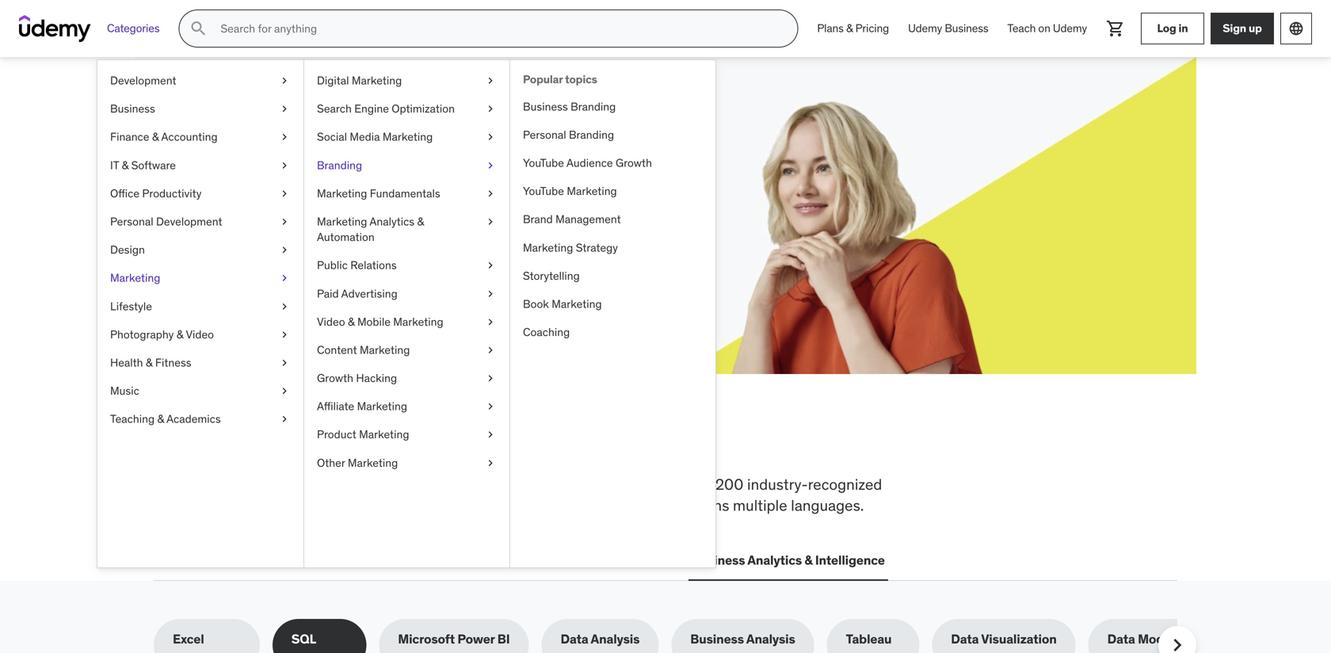 Task type: describe. For each thing, give the bounding box(es) containing it.
0 vertical spatial in
[[1179, 21, 1189, 35]]

search
[[317, 102, 352, 116]]

music
[[110, 384, 139, 398]]

sign
[[1224, 21, 1247, 35]]

marketing down hacking
[[357, 399, 407, 414]]

web development
[[157, 552, 266, 569]]

product
[[317, 427, 357, 442]]

teaching & academics
[[110, 412, 221, 426]]

digital marketing link
[[304, 67, 510, 95]]

brand management link
[[511, 205, 716, 234]]

paid advertising
[[317, 286, 398, 301]]

marketing up to
[[348, 456, 398, 470]]

sign up
[[1224, 21, 1263, 35]]

health & fitness link
[[98, 349, 304, 377]]

submit search image
[[189, 19, 208, 38]]

over
[[683, 475, 712, 494]]

0 horizontal spatial growth
[[317, 371, 354, 385]]

it certifications
[[285, 552, 379, 569]]

data for data visualization
[[952, 631, 979, 647]]

branding link
[[304, 151, 510, 179]]

relations
[[351, 258, 397, 272]]

marketing down storytelling on the left of page
[[552, 297, 602, 311]]

professional
[[484, 496, 566, 515]]

it certifications button
[[282, 542, 382, 580]]

critical
[[218, 475, 263, 494]]

teach on udemy
[[1008, 21, 1088, 35]]

finance
[[110, 130, 149, 144]]

1 horizontal spatial video
[[317, 315, 345, 329]]

social media marketing
[[317, 130, 433, 144]]

and
[[661, 496, 686, 515]]

& for software
[[122, 158, 129, 172]]

future
[[391, 126, 468, 159]]

& inside button
[[805, 552, 813, 569]]

workplace
[[266, 475, 336, 494]]

for inside covering critical workplace skills to technical topics, including prep content for over 200 industry-recognized certifications, our catalog supports well-rounded professional development and spans multiple languages.
[[661, 475, 680, 494]]

automation
[[317, 230, 375, 244]]

xsmall image for finance & accounting
[[278, 129, 291, 145]]

coaching
[[523, 325, 570, 339]]

advertising
[[341, 286, 398, 301]]

strategy
[[576, 240, 618, 255]]

log in link
[[1142, 13, 1205, 44]]

for inside 'skills for your future expand your potential with a course. starting at just $12.99 through dec 15.'
[[287, 126, 324, 159]]

youtube marketing link
[[511, 177, 716, 205]]

youtube for youtube audience growth
[[523, 156, 564, 170]]

languages.
[[791, 496, 864, 515]]

development
[[570, 496, 658, 515]]

industry-
[[748, 475, 808, 494]]

prep
[[571, 475, 602, 494]]

it & software
[[110, 158, 176, 172]]

business branding link
[[511, 93, 716, 121]]

finance & accounting
[[110, 130, 218, 144]]

teaching & academics link
[[98, 405, 304, 433]]

well-
[[391, 496, 424, 515]]

topics
[[565, 72, 598, 86]]

marketing up engine
[[352, 73, 402, 88]]

popular topics
[[523, 72, 598, 86]]

just
[[481, 165, 502, 182]]

Search for anything text field
[[218, 15, 779, 42]]

1 vertical spatial in
[[499, 423, 530, 464]]

marketing inside marketing analytics & automation
[[317, 214, 367, 229]]

personal branding link
[[511, 121, 716, 149]]

search engine optimization
[[317, 102, 455, 116]]

topic filters element
[[154, 619, 1213, 653]]

tableau
[[846, 631, 892, 647]]

categories
[[107, 21, 160, 35]]

youtube marketing
[[523, 184, 617, 198]]

& for academics
[[157, 412, 164, 426]]

with
[[337, 165, 361, 182]]

xsmall image for personal development
[[278, 214, 291, 230]]

certifications,
[[154, 496, 245, 515]]

to
[[376, 475, 390, 494]]

expand
[[211, 165, 254, 182]]

business for business analytics & intelligence
[[692, 552, 746, 569]]

certifications
[[298, 552, 379, 569]]

xsmall image for health & fitness
[[278, 355, 291, 371]]

design
[[110, 243, 145, 257]]

xsmall image for lifestyle
[[278, 299, 291, 314]]

xsmall image for music
[[278, 383, 291, 399]]

2 vertical spatial branding
[[317, 158, 362, 172]]

udemy image
[[19, 15, 91, 42]]

brand
[[523, 212, 553, 226]]

mobile
[[358, 315, 391, 329]]

data for data modeling
[[1108, 631, 1136, 647]]

xsmall image for social media marketing
[[484, 129, 497, 145]]

data science button
[[479, 542, 563, 580]]

paid advertising link
[[304, 280, 510, 308]]

public
[[317, 258, 348, 272]]

covering
[[154, 475, 214, 494]]

need
[[417, 423, 493, 464]]

xsmall image for content marketing
[[484, 342, 497, 358]]

lifestyle
[[110, 299, 152, 313]]

video & mobile marketing
[[317, 315, 444, 329]]

marketing fundamentals link
[[304, 179, 510, 208]]

modeling
[[1139, 631, 1194, 647]]

including
[[506, 475, 568, 494]]

xsmall image for growth hacking
[[484, 371, 497, 386]]

business analytics & intelligence button
[[689, 542, 889, 580]]

marketing strategy
[[523, 240, 618, 255]]

marketing fundamentals
[[317, 186, 441, 200]]

health & fitness
[[110, 356, 192, 370]]

bi
[[498, 631, 510, 647]]

growth hacking link
[[304, 364, 510, 393]]

analysis for data analysis
[[591, 631, 640, 647]]

other
[[317, 456, 345, 470]]

& for fitness
[[146, 356, 153, 370]]

xsmall image for affiliate marketing
[[484, 399, 497, 414]]

affiliate marketing
[[317, 399, 407, 414]]

xsmall image for search engine optimization
[[484, 101, 497, 117]]

business analysis
[[691, 631, 796, 647]]

analytics for marketing
[[370, 214, 415, 229]]

optimization
[[392, 102, 455, 116]]

1 udemy from the left
[[909, 21, 943, 35]]

audience
[[567, 156, 613, 170]]



Task type: locate. For each thing, give the bounding box(es) containing it.
personal inside branding element
[[523, 128, 567, 142]]

power
[[458, 631, 495, 647]]

data for data science
[[482, 552, 510, 569]]

& right health
[[146, 356, 153, 370]]

personal branding
[[523, 128, 615, 142]]

analytics for business
[[748, 552, 802, 569]]

0 horizontal spatial personal
[[110, 214, 153, 229]]

data left science
[[482, 552, 510, 569]]

xsmall image for video & mobile marketing
[[484, 314, 497, 330]]

xsmall image for digital marketing
[[484, 73, 497, 88]]

in
[[1179, 21, 1189, 35], [499, 423, 530, 464]]

supports
[[328, 496, 387, 515]]

analytics down multiple
[[748, 552, 802, 569]]

our
[[249, 496, 271, 515]]

marketing analytics & automation link
[[304, 208, 510, 251]]

data left the visualization
[[952, 631, 979, 647]]

0 horizontal spatial for
[[287, 126, 324, 159]]

2 udemy from the left
[[1054, 21, 1088, 35]]

xsmall image for branding
[[484, 158, 497, 173]]

0 vertical spatial skills
[[263, 423, 348, 464]]

marketing down paid advertising link
[[393, 315, 444, 329]]

xsmall image for product marketing
[[484, 427, 497, 443]]

xsmall image inside digital marketing link
[[484, 73, 497, 88]]

youtube down the personal branding
[[523, 156, 564, 170]]

skills inside covering critical workplace skills to technical topics, including prep content for over 200 industry-recognized certifications, our catalog supports well-rounded professional development and spans multiple languages.
[[339, 475, 373, 494]]

& up office
[[122, 158, 129, 172]]

xsmall image inside 'it & software' link
[[278, 158, 291, 173]]

data left modeling
[[1108, 631, 1136, 647]]

web
[[157, 552, 184, 569]]

xsmall image inside paid advertising link
[[484, 286, 497, 302]]

1 vertical spatial analytics
[[748, 552, 802, 569]]

marketing up storytelling on the left of page
[[523, 240, 573, 255]]

skills
[[211, 126, 282, 159]]

xsmall image inside public relations link
[[484, 258, 497, 273]]

video down paid
[[317, 315, 345, 329]]

book marketing
[[523, 297, 602, 311]]

analytics down fundamentals
[[370, 214, 415, 229]]

microsoft power bi
[[398, 631, 510, 647]]

& for mobile
[[348, 315, 355, 329]]

business inside the topic filters element
[[691, 631, 744, 647]]

it up office
[[110, 158, 119, 172]]

office productivity
[[110, 186, 202, 200]]

xsmall image for office productivity
[[278, 186, 291, 201]]

office
[[110, 186, 140, 200]]

udemy
[[909, 21, 943, 35], [1054, 21, 1088, 35]]

personal up design
[[110, 214, 153, 229]]

place
[[599, 423, 682, 464]]

1 horizontal spatial it
[[285, 552, 295, 569]]

xsmall image inside the social media marketing "link"
[[484, 129, 497, 145]]

development down office productivity link
[[156, 214, 222, 229]]

0 vertical spatial for
[[287, 126, 324, 159]]

0 vertical spatial it
[[110, 158, 119, 172]]

1 youtube from the top
[[523, 156, 564, 170]]

marketing inside "link"
[[383, 130, 433, 144]]

personal for personal development
[[110, 214, 153, 229]]

business inside button
[[692, 552, 746, 569]]

xsmall image inside affiliate marketing link
[[484, 399, 497, 414]]

data for data analysis
[[561, 631, 589, 647]]

leadership
[[398, 552, 463, 569]]

next image
[[1165, 633, 1191, 653]]

xsmall image inside "finance & accounting" link
[[278, 129, 291, 145]]

growth down personal branding link
[[616, 156, 652, 170]]

leadership button
[[394, 542, 466, 580]]

0 horizontal spatial your
[[257, 165, 281, 182]]

affiliate
[[317, 399, 355, 414]]

in right log
[[1179, 21, 1189, 35]]

skills up supports
[[339, 475, 373, 494]]

catalog
[[274, 496, 324, 515]]

xsmall image for development
[[278, 73, 291, 88]]

branding up audience
[[569, 128, 615, 142]]

it for it & software
[[110, 158, 119, 172]]

your up with
[[328, 126, 386, 159]]

xsmall image inside the content marketing link
[[484, 342, 497, 358]]

&
[[847, 21, 853, 35], [152, 130, 159, 144], [122, 158, 129, 172], [417, 214, 424, 229], [348, 315, 355, 329], [177, 327, 183, 342], [146, 356, 153, 370], [157, 412, 164, 426], [805, 552, 813, 569]]

hacking
[[356, 371, 397, 385]]

marketing analytics & automation
[[317, 214, 424, 244]]

it for it certifications
[[285, 552, 295, 569]]

development for web
[[187, 552, 266, 569]]

marketing link
[[98, 264, 304, 292]]

& inside "link"
[[177, 327, 183, 342]]

growth up affiliate
[[317, 371, 354, 385]]

personal for personal branding
[[523, 128, 567, 142]]

it & software link
[[98, 151, 304, 179]]

& right plans
[[847, 21, 853, 35]]

0 vertical spatial analytics
[[370, 214, 415, 229]]

plans
[[818, 21, 844, 35]]

udemy right pricing
[[909, 21, 943, 35]]

the
[[206, 423, 257, 464]]

1 horizontal spatial in
[[1179, 21, 1189, 35]]

0 horizontal spatial analysis
[[591, 631, 640, 647]]

0 horizontal spatial in
[[499, 423, 530, 464]]

xsmall image for paid advertising
[[484, 286, 497, 302]]

xsmall image inside teaching & academics link
[[278, 412, 291, 427]]

xsmall image for marketing analytics & automation
[[484, 214, 497, 230]]

development down categories "dropdown button"
[[110, 73, 176, 88]]

data inside button
[[482, 552, 510, 569]]

youtube for youtube marketing
[[523, 184, 564, 198]]

software
[[131, 158, 176, 172]]

photography & video
[[110, 327, 214, 342]]

book marketing link
[[511, 290, 716, 318]]

$12.99
[[211, 183, 249, 199]]

xsmall image
[[278, 73, 291, 88], [484, 73, 497, 88], [278, 129, 291, 145], [484, 129, 497, 145], [484, 158, 497, 173], [278, 186, 291, 201], [278, 299, 291, 314], [278, 327, 291, 342], [484, 371, 497, 386], [278, 383, 291, 399], [484, 399, 497, 414], [484, 427, 497, 443], [484, 455, 497, 471]]

marketing up automation
[[317, 214, 367, 229]]

your up through
[[257, 165, 281, 182]]

1 horizontal spatial udemy
[[1054, 21, 1088, 35]]

storytelling
[[523, 269, 580, 283]]

xsmall image inside photography & video "link"
[[278, 327, 291, 342]]

& for pricing
[[847, 21, 853, 35]]

all the skills you need in one place
[[154, 423, 682, 464]]

& inside marketing analytics & automation
[[417, 214, 424, 229]]

photography
[[110, 327, 174, 342]]

0 vertical spatial your
[[328, 126, 386, 159]]

choose a language image
[[1289, 21, 1305, 36]]

0 vertical spatial personal
[[523, 128, 567, 142]]

1 vertical spatial personal
[[110, 214, 153, 229]]

shopping cart with 0 items image
[[1107, 19, 1126, 38]]

xsmall image for design
[[278, 242, 291, 258]]

0 horizontal spatial it
[[110, 158, 119, 172]]

xsmall image inside marketing fundamentals link
[[484, 186, 497, 201]]

1 vertical spatial skills
[[339, 475, 373, 494]]

marketing down affiliate marketing
[[359, 427, 409, 442]]

0 horizontal spatial video
[[186, 327, 214, 342]]

xsmall image inside lifestyle link
[[278, 299, 291, 314]]

product marketing link
[[304, 421, 510, 449]]

xsmall image for public relations
[[484, 258, 497, 273]]

udemy business
[[909, 21, 989, 35]]

digital marketing
[[317, 73, 402, 88]]

xsmall image inside marketing link
[[278, 270, 291, 286]]

200
[[716, 475, 744, 494]]

youtube up brand
[[523, 184, 564, 198]]

1 horizontal spatial your
[[328, 126, 386, 159]]

1 vertical spatial it
[[285, 552, 295, 569]]

a
[[364, 165, 371, 182]]

0 vertical spatial youtube
[[523, 156, 564, 170]]

branding up 15.
[[317, 158, 362, 172]]

web development button
[[154, 542, 269, 580]]

through
[[252, 183, 297, 199]]

development for personal
[[156, 214, 222, 229]]

xsmall image inside search engine optimization link
[[484, 101, 497, 117]]

sign up link
[[1211, 13, 1275, 44]]

& down marketing fundamentals link
[[417, 214, 424, 229]]

social media marketing link
[[304, 123, 510, 151]]

one
[[536, 423, 593, 464]]

0 vertical spatial growth
[[616, 156, 652, 170]]

branding down topics at the left
[[571, 99, 616, 114]]

xsmall image
[[278, 101, 291, 117], [484, 101, 497, 117], [278, 158, 291, 173], [484, 186, 497, 201], [278, 214, 291, 230], [484, 214, 497, 230], [278, 242, 291, 258], [484, 258, 497, 273], [278, 270, 291, 286], [484, 286, 497, 302], [484, 314, 497, 330], [484, 342, 497, 358], [278, 355, 291, 371], [278, 412, 291, 427]]

design link
[[98, 236, 304, 264]]

starting
[[418, 165, 464, 182]]

development right web
[[187, 552, 266, 569]]

0 horizontal spatial analytics
[[370, 214, 415, 229]]

1 analysis from the left
[[591, 631, 640, 647]]

1 vertical spatial your
[[257, 165, 281, 182]]

xsmall image for teaching & academics
[[278, 412, 291, 427]]

skills for your future expand your potential with a course. starting at just $12.99 through dec 15.
[[211, 126, 502, 199]]

dec
[[300, 183, 322, 199]]

xsmall image inside video & mobile marketing link
[[484, 314, 497, 330]]

& right finance
[[152, 130, 159, 144]]

covering critical workplace skills to technical topics, including prep content for over 200 industry-recognized certifications, our catalog supports well-rounded professional development and spans multiple languages.
[[154, 475, 883, 515]]

1 horizontal spatial analytics
[[748, 552, 802, 569]]

data
[[482, 552, 510, 569], [561, 631, 589, 647], [952, 631, 979, 647], [1108, 631, 1136, 647]]

xsmall image inside design link
[[278, 242, 291, 258]]

communication
[[579, 552, 673, 569]]

& left intelligence
[[805, 552, 813, 569]]

udemy right on
[[1054, 21, 1088, 35]]

youtube audience growth
[[523, 156, 652, 170]]

xsmall image inside marketing analytics & automation link
[[484, 214, 497, 230]]

multiple
[[733, 496, 788, 515]]

xsmall image inside office productivity link
[[278, 186, 291, 201]]

course.
[[374, 165, 415, 182]]

engine
[[355, 102, 389, 116]]

log
[[1158, 21, 1177, 35]]

business analytics & intelligence
[[692, 552, 885, 569]]

xsmall image inside health & fitness link
[[278, 355, 291, 371]]

business for business branding
[[523, 99, 568, 114]]

video & mobile marketing link
[[304, 308, 510, 336]]

for up potential
[[287, 126, 324, 159]]

xsmall image for it & software
[[278, 158, 291, 173]]

marketing down search engine optimization link
[[383, 130, 433, 144]]

log in
[[1158, 21, 1189, 35]]

communication button
[[576, 542, 676, 580]]

for
[[287, 126, 324, 159], [661, 475, 680, 494]]

xsmall image inside growth hacking link
[[484, 371, 497, 386]]

& for accounting
[[152, 130, 159, 144]]

data science
[[482, 552, 560, 569]]

development
[[110, 73, 176, 88], [156, 214, 222, 229], [187, 552, 266, 569]]

branding for business branding
[[571, 99, 616, 114]]

brand management
[[523, 212, 621, 226]]

1 vertical spatial growth
[[317, 371, 354, 385]]

microsoft
[[398, 631, 455, 647]]

0 vertical spatial branding
[[571, 99, 616, 114]]

at
[[467, 165, 478, 182]]

skills up workplace
[[263, 423, 348, 464]]

1 vertical spatial development
[[156, 214, 222, 229]]

analytics inside button
[[748, 552, 802, 569]]

0 horizontal spatial udemy
[[909, 21, 943, 35]]

branding for personal branding
[[569, 128, 615, 142]]

xsmall image for marketing
[[278, 270, 291, 286]]

xsmall image inside branding link
[[484, 158, 497, 173]]

2 youtube from the top
[[523, 184, 564, 198]]

& up fitness
[[177, 327, 183, 342]]

xsmall image for business
[[278, 101, 291, 117]]

paid
[[317, 286, 339, 301]]

marketing
[[352, 73, 402, 88], [383, 130, 433, 144], [567, 184, 617, 198], [317, 186, 367, 200], [317, 214, 367, 229], [523, 240, 573, 255], [110, 271, 160, 285], [552, 297, 602, 311], [393, 315, 444, 329], [360, 343, 410, 357], [357, 399, 407, 414], [359, 427, 409, 442], [348, 456, 398, 470]]

personal down the business branding
[[523, 128, 567, 142]]

xsmall image inside other marketing 'link'
[[484, 455, 497, 471]]

data right "bi"
[[561, 631, 589, 647]]

coaching link
[[511, 318, 716, 347]]

& right teaching
[[157, 412, 164, 426]]

marketing down video & mobile marketing
[[360, 343, 410, 357]]

development inside button
[[187, 552, 266, 569]]

branding element
[[510, 60, 716, 568]]

xsmall image inside business link
[[278, 101, 291, 117]]

2 analysis from the left
[[747, 631, 796, 647]]

marketing down audience
[[567, 184, 617, 198]]

1 horizontal spatial growth
[[616, 156, 652, 170]]

& left mobile at left
[[348, 315, 355, 329]]

excel
[[173, 631, 204, 647]]

youtube
[[523, 156, 564, 170], [523, 184, 564, 198]]

2 vertical spatial development
[[187, 552, 266, 569]]

xsmall image for photography & video
[[278, 327, 291, 342]]

health
[[110, 356, 143, 370]]

1 vertical spatial branding
[[569, 128, 615, 142]]

business for business analysis
[[691, 631, 744, 647]]

it inside button
[[285, 552, 295, 569]]

xsmall image inside personal development link
[[278, 214, 291, 230]]

analytics inside marketing analytics & automation
[[370, 214, 415, 229]]

1 vertical spatial youtube
[[523, 184, 564, 198]]

marketing down with
[[317, 186, 367, 200]]

business for business
[[110, 102, 155, 116]]

sql
[[292, 631, 316, 647]]

video down lifestyle link
[[186, 327, 214, 342]]

analysis for business analysis
[[747, 631, 796, 647]]

visualization
[[982, 631, 1057, 647]]

marketing up lifestyle at the top left of page
[[110, 271, 160, 285]]

for up and at the bottom of page
[[661, 475, 680, 494]]

plans & pricing link
[[808, 10, 899, 48]]

teach on udemy link
[[999, 10, 1097, 48]]

1 horizontal spatial for
[[661, 475, 680, 494]]

affiliate marketing link
[[304, 393, 510, 421]]

it left certifications
[[285, 552, 295, 569]]

xsmall image inside music link
[[278, 383, 291, 399]]

technical
[[393, 475, 455, 494]]

recognized
[[808, 475, 883, 494]]

& for video
[[177, 327, 183, 342]]

0 vertical spatial development
[[110, 73, 176, 88]]

personal development link
[[98, 208, 304, 236]]

1 horizontal spatial analysis
[[747, 631, 796, 647]]

growth inside branding element
[[616, 156, 652, 170]]

1 vertical spatial for
[[661, 475, 680, 494]]

1 horizontal spatial personal
[[523, 128, 567, 142]]

intelligence
[[816, 552, 885, 569]]

xsmall image inside development link
[[278, 73, 291, 88]]

analytics
[[370, 214, 415, 229], [748, 552, 802, 569]]

in up including
[[499, 423, 530, 464]]

business inside branding element
[[523, 99, 568, 114]]

popular
[[523, 72, 563, 86]]

plans & pricing
[[818, 21, 890, 35]]

xsmall image for marketing fundamentals
[[484, 186, 497, 201]]

xsmall image inside product marketing 'link'
[[484, 427, 497, 443]]

video inside "link"
[[186, 327, 214, 342]]

business
[[945, 21, 989, 35], [523, 99, 568, 114], [110, 102, 155, 116], [692, 552, 746, 569], [691, 631, 744, 647]]

data modeling
[[1108, 631, 1194, 647]]

xsmall image for other marketing
[[484, 455, 497, 471]]



Task type: vqa. For each thing, say whether or not it's contained in the screenshot.
Try Udemy Business link
no



